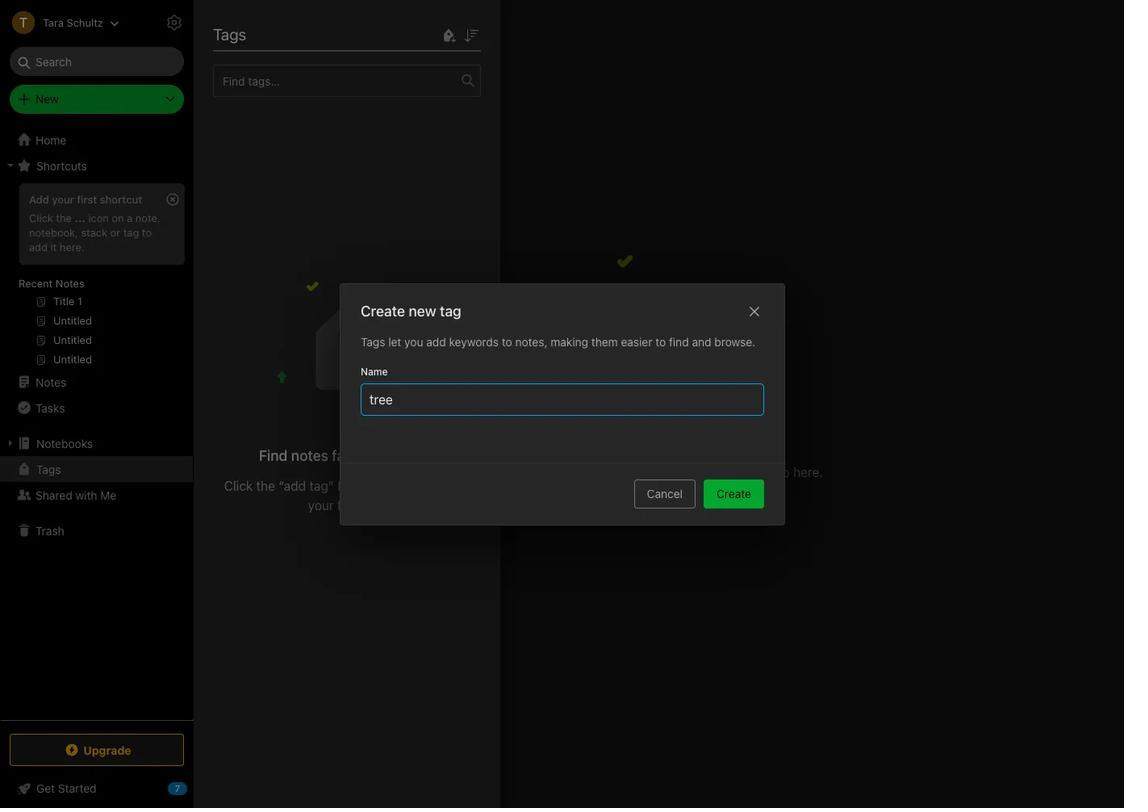 Task type: vqa. For each thing, say whether or not it's contained in the screenshot.
BOLD icon
no



Task type: describe. For each thing, give the bounding box(es) containing it.
tasks
[[36, 401, 65, 415]]

1 vertical spatial shared with me
[[36, 488, 116, 502]]

with up above
[[374, 447, 402, 464]]

icon on a note, notebook, stack or tag to add it here.
[[29, 211, 160, 253]]

add inside icon on a note, notebook, stack or tag to add it here.
[[29, 240, 48, 253]]

tag.
[[364, 498, 386, 513]]

0 vertical spatial shared
[[218, 23, 268, 41]]

Name text field
[[368, 384, 757, 415]]

your inside 'tree'
[[52, 193, 74, 206]]

with up find tags… text field
[[272, 23, 302, 41]]

upgrade button
[[10, 734, 184, 766]]

faster
[[332, 447, 371, 464]]

to left notes,
[[502, 335, 512, 348]]

recent
[[19, 277, 53, 290]]

shortcuts
[[36, 159, 87, 172]]

0 vertical spatial shared with me
[[218, 23, 328, 41]]

to inside click the "add tag" button above to create your first tag.
[[418, 479, 430, 493]]

to inside icon on a note, notebook, stack or tag to add it here.
[[142, 226, 152, 239]]

Find tags… text field
[[214, 70, 462, 92]]

making
[[550, 335, 588, 348]]

tag inside icon on a note, notebook, stack or tag to add it here.
[[123, 226, 139, 239]]

stack
[[81, 226, 107, 239]]

recent notes
[[19, 277, 85, 290]]

with inside 'tree'
[[75, 488, 97, 502]]

create new tag
[[360, 302, 461, 319]]

shared with me link
[[0, 482, 193, 508]]

shortcut
[[100, 193, 142, 206]]

notes
[[291, 447, 329, 464]]

shared inside 'tree'
[[36, 488, 72, 502]]

cancel
[[647, 486, 683, 500]]

on
[[112, 211, 124, 224]]

easier
[[621, 335, 652, 348]]

note,
[[135, 211, 160, 224]]

to left 'find'
[[655, 335, 666, 348]]

home
[[36, 133, 66, 147]]

0 vertical spatial notes
[[56, 277, 85, 290]]

click the ...
[[29, 211, 85, 224]]

icon
[[88, 211, 109, 224]]

notes for notes and notebooks shared with you will show up here.
[[495, 465, 530, 479]]

will
[[719, 465, 738, 479]]

you inside "shared with me" element
[[695, 465, 716, 479]]

0 vertical spatial you
[[404, 335, 423, 348]]

upgrade
[[83, 743, 131, 757]]

tasks button
[[0, 395, 193, 421]]

tree containing home
[[0, 127, 194, 719]]

find notes faster with tags
[[259, 447, 435, 464]]

up
[[775, 465, 790, 479]]

notebooks link
[[0, 430, 193, 456]]

trash link
[[0, 517, 193, 543]]

find
[[669, 335, 689, 348]]

close image
[[745, 301, 764, 321]]

here. inside "shared with me" element
[[794, 465, 823, 479]]

notebooks
[[558, 465, 620, 479]]

new button
[[10, 85, 184, 114]]

add
[[29, 193, 49, 206]]

browse.
[[714, 335, 755, 348]]



Task type: locate. For each thing, give the bounding box(es) containing it.
expand notebooks image
[[4, 437, 17, 450]]

Search text field
[[21, 47, 173, 76]]

add down new
[[426, 335, 446, 348]]

tags let you add keywords to notes, making them easier to find and browse.
[[360, 335, 755, 348]]

1 horizontal spatial the
[[256, 479, 275, 493]]

0 horizontal spatial here.
[[60, 240, 84, 253]]

1 horizontal spatial your
[[308, 498, 334, 513]]

with
[[272, 23, 302, 41], [374, 447, 402, 464], [667, 465, 691, 479], [75, 488, 97, 502]]

tag down the a
[[123, 226, 139, 239]]

0 horizontal spatial me
[[100, 488, 116, 502]]

the inside click the "add tag" button above to create your first tag.
[[256, 479, 275, 493]]

and inside "shared with me" element
[[533, 465, 555, 479]]

tag
[[123, 226, 139, 239], [440, 302, 461, 319]]

with down tags 'button'
[[75, 488, 97, 502]]

the left the ...
[[56, 211, 72, 224]]

1 vertical spatial the
[[256, 479, 275, 493]]

0 vertical spatial your
[[52, 193, 74, 206]]

your
[[52, 193, 74, 206], [308, 498, 334, 513]]

your down tag"
[[308, 498, 334, 513]]

click the "add tag" button above to create your first tag.
[[224, 479, 470, 513]]

shortcuts button
[[0, 153, 193, 178]]

0 horizontal spatial and
[[533, 465, 555, 479]]

notes link
[[0, 369, 193, 395]]

1 vertical spatial your
[[308, 498, 334, 513]]

first down button
[[337, 498, 360, 513]]

0 vertical spatial create
[[360, 302, 405, 319]]

tags button
[[0, 456, 193, 482]]

0 vertical spatial tag
[[123, 226, 139, 239]]

shared
[[218, 23, 268, 41], [36, 488, 72, 502]]

your up click the ...
[[52, 193, 74, 206]]

"add
[[279, 479, 306, 493]]

1 horizontal spatial me
[[306, 23, 328, 41]]

the inside 'tree'
[[56, 211, 72, 224]]

click inside click the "add tag" button above to create your first tag.
[[224, 479, 253, 493]]

0 horizontal spatial the
[[56, 211, 72, 224]]

2 vertical spatial tags
[[36, 462, 61, 476]]

1 vertical spatial tag
[[440, 302, 461, 319]]

it
[[50, 240, 57, 253]]

1 horizontal spatial tag
[[440, 302, 461, 319]]

tags
[[406, 447, 435, 464]]

1 horizontal spatial shared
[[218, 23, 268, 41]]

0 vertical spatial click
[[29, 211, 53, 224]]

above
[[379, 479, 415, 493]]

0 horizontal spatial click
[[29, 211, 53, 224]]

and left notebooks
[[533, 465, 555, 479]]

None search field
[[21, 47, 173, 76]]

1 horizontal spatial you
[[695, 465, 716, 479]]

0 horizontal spatial first
[[77, 193, 97, 206]]

0 horizontal spatial tag
[[123, 226, 139, 239]]

0 vertical spatial me
[[306, 23, 328, 41]]

create new tag image
[[439, 25, 459, 45]]

new
[[36, 92, 59, 106]]

here. right up
[[794, 465, 823, 479]]

notes up tasks
[[36, 375, 66, 389]]

first up the ...
[[77, 193, 97, 206]]

notebooks
[[36, 436, 93, 450]]

create for create
[[717, 486, 751, 500]]

1 horizontal spatial first
[[337, 498, 360, 513]]

to down note,
[[142, 226, 152, 239]]

create button
[[704, 479, 764, 508]]

1 vertical spatial click
[[224, 479, 253, 493]]

me
[[306, 23, 328, 41], [100, 488, 116, 502]]

0 horizontal spatial tags
[[36, 462, 61, 476]]

create
[[360, 302, 405, 319], [717, 486, 751, 500]]

1 vertical spatial first
[[337, 498, 360, 513]]

tags right settings image
[[213, 25, 247, 44]]

add
[[29, 240, 48, 253], [426, 335, 446, 348]]

add left it
[[29, 240, 48, 253]]

shared up trash
[[36, 488, 72, 502]]

with up 'cancel'
[[667, 465, 691, 479]]

group
[[0, 178, 193, 375]]

...
[[75, 211, 85, 224]]

and right 'find'
[[692, 335, 711, 348]]

1 horizontal spatial shared with me
[[218, 23, 328, 41]]

0 vertical spatial the
[[56, 211, 72, 224]]

add your first shortcut
[[29, 193, 142, 206]]

you right let
[[404, 335, 423, 348]]

the for "add
[[256, 479, 275, 493]]

tags inside 'button'
[[36, 462, 61, 476]]

1 vertical spatial tags
[[360, 335, 385, 348]]

notes
[[56, 277, 85, 290], [36, 375, 66, 389], [495, 465, 530, 479]]

1 horizontal spatial create
[[717, 486, 751, 500]]

create inside button
[[717, 486, 751, 500]]

1 horizontal spatial and
[[692, 335, 711, 348]]

create up let
[[360, 302, 405, 319]]

1 vertical spatial here.
[[794, 465, 823, 479]]

1 horizontal spatial tags
[[213, 25, 247, 44]]

shared with me
[[218, 23, 328, 41], [36, 488, 116, 502]]

tags
[[213, 25, 247, 44], [360, 335, 385, 348], [36, 462, 61, 476]]

notes and notebooks shared with you will show up here.
[[495, 465, 823, 479]]

1 horizontal spatial add
[[426, 335, 446, 348]]

shared right settings image
[[218, 23, 268, 41]]

notes inside "shared with me" element
[[495, 465, 530, 479]]

you
[[404, 335, 423, 348], [695, 465, 716, 479]]

1 vertical spatial me
[[100, 488, 116, 502]]

click for click the ...
[[29, 211, 53, 224]]

you left will at the bottom of the page
[[695, 465, 716, 479]]

home link
[[0, 127, 194, 153]]

the left the "add
[[256, 479, 275, 493]]

first
[[77, 193, 97, 206], [337, 498, 360, 513]]

1 vertical spatial notes
[[36, 375, 66, 389]]

here.
[[60, 240, 84, 253], [794, 465, 823, 479]]

or
[[110, 226, 120, 239]]

tree
[[0, 127, 194, 719]]

notes inside notes link
[[36, 375, 66, 389]]

to right above
[[418, 479, 430, 493]]

a
[[127, 211, 133, 224]]

find
[[259, 447, 288, 464]]

here. inside icon on a note, notebook, stack or tag to add it here.
[[60, 240, 84, 253]]

0 vertical spatial and
[[692, 335, 711, 348]]

notes right create
[[495, 465, 530, 479]]

new
[[408, 302, 436, 319]]

let
[[388, 335, 401, 348]]

button
[[338, 479, 376, 493]]

them
[[591, 335, 618, 348]]

2 horizontal spatial tags
[[360, 335, 385, 348]]

1 vertical spatial and
[[533, 465, 555, 479]]

me up find tags… text field
[[306, 23, 328, 41]]

the for ...
[[56, 211, 72, 224]]

me inside 'tree'
[[100, 488, 116, 502]]

0 horizontal spatial your
[[52, 193, 74, 206]]

keywords
[[449, 335, 498, 348]]

0 vertical spatial here.
[[60, 240, 84, 253]]

tag right new
[[440, 302, 461, 319]]

1 vertical spatial add
[[426, 335, 446, 348]]

create down will at the bottom of the page
[[717, 486, 751, 500]]

0 vertical spatial add
[[29, 240, 48, 253]]

notes,
[[515, 335, 547, 348]]

notebook,
[[29, 226, 78, 239]]

here. right it
[[60, 240, 84, 253]]

create
[[433, 479, 470, 493]]

click for click the "add tag" button above to create your first tag.
[[224, 479, 253, 493]]

group containing add your first shortcut
[[0, 178, 193, 375]]

0 horizontal spatial add
[[29, 240, 48, 253]]

0 horizontal spatial shared
[[36, 488, 72, 502]]

tags down notebooks
[[36, 462, 61, 476]]

1 vertical spatial you
[[695, 465, 716, 479]]

first inside click the "add tag" button above to create your first tag.
[[337, 498, 360, 513]]

the
[[56, 211, 72, 224], [256, 479, 275, 493]]

and
[[692, 335, 711, 348], [533, 465, 555, 479]]

show
[[741, 465, 772, 479]]

notes right recent on the top left
[[56, 277, 85, 290]]

0 horizontal spatial you
[[404, 335, 423, 348]]

0 vertical spatial tags
[[213, 25, 247, 44]]

settings image
[[165, 13, 184, 32]]

trash
[[36, 524, 64, 537]]

0 vertical spatial first
[[77, 193, 97, 206]]

click down add on the top left of page
[[29, 211, 53, 224]]

tags left let
[[360, 335, 385, 348]]

0 horizontal spatial create
[[360, 302, 405, 319]]

me down tags 'button'
[[100, 488, 116, 502]]

1 horizontal spatial click
[[224, 479, 253, 493]]

click left the "add
[[224, 479, 253, 493]]

click
[[29, 211, 53, 224], [224, 479, 253, 493]]

shared with me element
[[194, 0, 1125, 808]]

shared
[[623, 465, 663, 479]]

cancel button
[[634, 479, 696, 508]]

create for create new tag
[[360, 302, 405, 319]]

1 vertical spatial shared
[[36, 488, 72, 502]]

1 vertical spatial create
[[717, 486, 751, 500]]

group inside 'tree'
[[0, 178, 193, 375]]

your inside click the "add tag" button above to create your first tag.
[[308, 498, 334, 513]]

0 horizontal spatial shared with me
[[36, 488, 116, 502]]

2 vertical spatial notes
[[495, 465, 530, 479]]

to
[[142, 226, 152, 239], [502, 335, 512, 348], [655, 335, 666, 348], [418, 479, 430, 493]]

name
[[360, 365, 388, 377]]

notes for notes
[[36, 375, 66, 389]]

1 horizontal spatial here.
[[794, 465, 823, 479]]

tag"
[[310, 479, 334, 493]]



